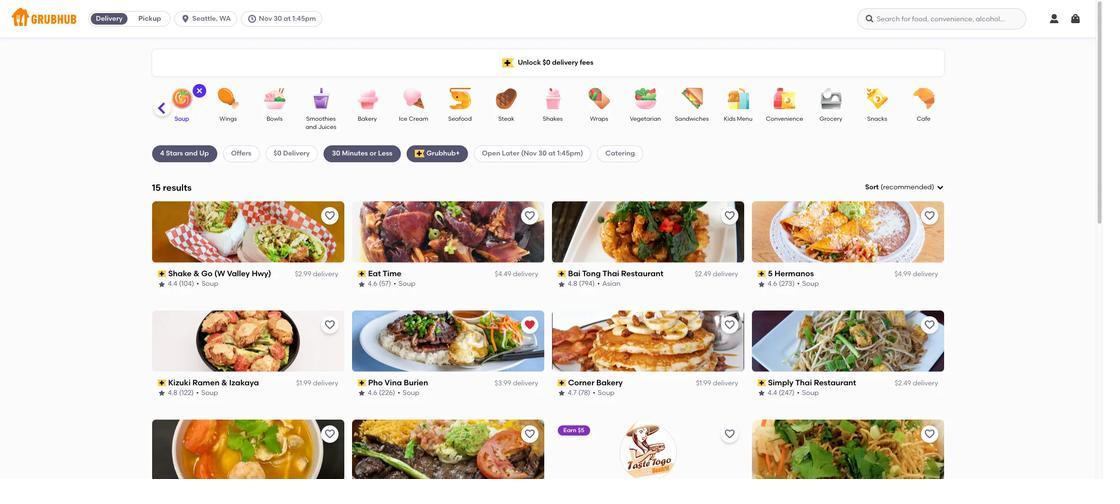 Task type: locate. For each thing, give the bounding box(es) containing it.
subscription pass image left 'pho'
[[358, 380, 366, 387]]

star icon image left 4.8 (122)
[[158, 390, 166, 397]]

soup
[[175, 116, 189, 122], [202, 280, 219, 288], [399, 280, 416, 288], [803, 280, 820, 288], [201, 389, 218, 397], [403, 389, 420, 397], [598, 389, 615, 397], [803, 389, 819, 397]]

seattle, wa button
[[175, 11, 241, 27]]

4.4 for shake & go (w valley hwy)
[[168, 280, 177, 288]]

1 vertical spatial $0
[[274, 149, 282, 158]]

subscription pass image for 5 hermanos
[[758, 271, 767, 277]]

offers
[[231, 149, 252, 158]]

5
[[769, 269, 773, 278]]

bakery down bakery image
[[358, 116, 377, 122]]

• soup for vina
[[398, 389, 420, 397]]

$2.49 delivery
[[695, 270, 739, 278], [895, 379, 939, 388]]

0 horizontal spatial and
[[185, 149, 198, 158]]

1 vertical spatial at
[[549, 149, 556, 158]]

thai up "asian"
[[603, 269, 620, 278]]

pho vina burien
[[368, 378, 428, 387]]

1 vertical spatial 4.4
[[768, 389, 778, 397]]

1 horizontal spatial $1.99
[[697, 379, 712, 388]]

seattle,
[[192, 14, 218, 23]]

soup down ramen in the left of the page
[[201, 389, 218, 397]]

0 horizontal spatial &
[[194, 269, 200, 278]]

svg image
[[181, 14, 190, 24], [247, 14, 257, 24], [865, 14, 875, 24]]

save this restaurant button
[[321, 207, 339, 225], [521, 207, 539, 225], [721, 207, 739, 225], [921, 207, 939, 225], [321, 316, 339, 334], [721, 316, 739, 334], [921, 316, 939, 334], [321, 426, 339, 443], [521, 426, 539, 443], [721, 426, 739, 443], [921, 426, 939, 443]]

2 $1.99 delivery from the left
[[697, 379, 739, 388]]

• soup down the burien
[[398, 389, 420, 397]]

malakor thai restaurant logo image
[[152, 420, 344, 479]]

1 vertical spatial delivery
[[283, 149, 310, 158]]

seafood image
[[443, 88, 477, 109]]

soup down simply thai restaurant
[[803, 389, 819, 397]]

• right (78)
[[593, 389, 596, 397]]

& right ramen in the left of the page
[[221, 378, 227, 387]]

1 horizontal spatial 4.4
[[768, 389, 778, 397]]

$4.99
[[895, 270, 912, 278]]

4.6 for eat
[[368, 280, 378, 288]]

las palmas restaurant logo image
[[352, 420, 544, 479]]

saved restaurant image
[[524, 319, 536, 331]]

soup down corner bakery
[[598, 389, 615, 397]]

save this restaurant button for mango thai cuisine & bar logo
[[921, 426, 939, 443]]

stars
[[166, 149, 183, 158]]

2 horizontal spatial svg image
[[865, 14, 875, 24]]

saved restaurant button
[[521, 316, 539, 334]]

•
[[197, 280, 199, 288], [394, 280, 396, 288], [598, 280, 600, 288], [798, 280, 800, 288], [196, 389, 199, 397], [398, 389, 401, 397], [593, 389, 596, 397], [798, 389, 800, 397]]

or
[[370, 149, 377, 158]]

asian
[[603, 280, 621, 288]]

subscription pass image left shake
[[158, 271, 166, 277]]

0 vertical spatial bakery
[[358, 116, 377, 122]]

time
[[383, 269, 402, 278]]

0 horizontal spatial $2.49 delivery
[[695, 270, 739, 278]]

star icon image left the 4.6 (57)
[[358, 281, 366, 288]]

0 horizontal spatial $0
[[274, 149, 282, 158]]

1 horizontal spatial &
[[221, 378, 227, 387]]

open later (nov 30 at 1:45pm)
[[482, 149, 584, 158]]

$1.99 delivery for kizuki ramen & izakaya
[[296, 379, 339, 388]]

shake & go (w valley hwy) logo image
[[152, 201, 344, 263]]

star icon image for bai tong thai restaurant
[[558, 281, 566, 288]]

pho vina burien logo image
[[352, 311, 544, 372]]

kids menu image
[[722, 88, 756, 109]]

soup for shake & go (w valley hwy)
[[202, 280, 219, 288]]

& left go
[[194, 269, 200, 278]]

shake
[[168, 269, 192, 278]]

0 horizontal spatial $1.99 delivery
[[296, 379, 339, 388]]

thai right 'simply'
[[796, 378, 813, 387]]

bakery
[[358, 116, 377, 122], [597, 378, 623, 387]]

1:45pm
[[293, 14, 316, 23]]

• right (794)
[[598, 280, 600, 288]]

and inside smoothies and juices
[[306, 124, 317, 131]]

delivery for eat time
[[513, 270, 539, 278]]

30 right (nov
[[539, 149, 547, 158]]

4.6 down 5
[[768, 280, 778, 288]]

snacks image
[[861, 88, 895, 109]]

grocery image
[[815, 88, 848, 109]]

bakery right corner
[[597, 378, 623, 387]]

0 horizontal spatial 4.4
[[168, 280, 177, 288]]

svg image inside seattle, wa button
[[181, 14, 190, 24]]

4.6 down eat
[[368, 280, 378, 288]]

1 horizontal spatial $2.49 delivery
[[895, 379, 939, 388]]

soup down soup image
[[175, 116, 189, 122]]

star icon image for eat time
[[358, 281, 366, 288]]

subscription pass image left 'simply'
[[758, 380, 767, 387]]

)
[[933, 183, 935, 191]]

subscription pass image left the kizuki on the bottom of the page
[[158, 380, 166, 387]]

subscription pass image for pho vina burien
[[358, 380, 366, 387]]

grubhub plus flag logo image for grubhub+
[[415, 150, 425, 158]]

0 horizontal spatial grubhub plus flag logo image
[[415, 150, 425, 158]]

and
[[306, 124, 317, 131], [185, 149, 198, 158]]

• soup down corner bakery
[[593, 389, 615, 397]]

subscription pass image left eat
[[358, 271, 366, 277]]

subscription pass image
[[358, 271, 366, 277], [558, 271, 567, 277], [558, 380, 567, 387]]

• down pho vina burien
[[398, 389, 401, 397]]

star icon image for simply thai restaurant
[[758, 390, 766, 397]]

subscription pass image for kizuki ramen & izakaya
[[158, 380, 166, 387]]

restaurant
[[622, 269, 664, 278], [814, 378, 857, 387]]

1 $1.99 from the left
[[296, 379, 312, 388]]

snacks
[[868, 116, 888, 122]]

$0 delivery
[[274, 149, 310, 158]]

• for vina
[[398, 389, 401, 397]]

hermanos
[[775, 269, 815, 278]]

svg image inside 'nov 30 at 1:45pm' button
[[247, 14, 257, 24]]

(104)
[[179, 280, 194, 288]]

• soup down the hermanos
[[798, 280, 820, 288]]

svg image
[[1049, 13, 1061, 25], [1071, 13, 1082, 25], [196, 87, 203, 95], [937, 184, 945, 191]]

shakes image
[[536, 88, 570, 109]]

star icon image left 4.8 (794)
[[558, 281, 566, 288]]

save this restaurant image for corner bakery
[[724, 319, 736, 331]]

• soup down go
[[197, 280, 219, 288]]

30 left minutes
[[332, 149, 341, 158]]

1 vertical spatial 4.8
[[168, 389, 178, 397]]

0 horizontal spatial restaurant
[[622, 269, 664, 278]]

• soup down simply thai restaurant
[[798, 389, 819, 397]]

$2.49 for simply thai restaurant
[[895, 379, 912, 388]]

tong
[[583, 269, 601, 278]]

bowls
[[267, 116, 283, 122]]

save this restaurant image
[[324, 210, 336, 222], [924, 210, 936, 222], [324, 319, 336, 331], [924, 319, 936, 331], [724, 428, 736, 440], [924, 428, 936, 440]]

grubhub plus flag logo image
[[503, 58, 514, 67], [415, 150, 425, 158]]

0 vertical spatial $2.49
[[695, 270, 712, 278]]

4.4
[[168, 280, 177, 288], [768, 389, 778, 397]]

Search for food, convenience, alcohol... search field
[[858, 8, 1027, 29]]

0 horizontal spatial 4.8
[[168, 389, 178, 397]]

1 horizontal spatial delivery
[[283, 149, 310, 158]]

4.4 for simply thai restaurant
[[768, 389, 778, 397]]

star icon image
[[158, 281, 166, 288], [358, 281, 366, 288], [558, 281, 566, 288], [758, 281, 766, 288], [158, 390, 166, 397], [358, 390, 366, 397], [558, 390, 566, 397], [758, 390, 766, 397]]

save this restaurant image
[[524, 210, 536, 222], [724, 210, 736, 222], [724, 319, 736, 331], [324, 428, 336, 440], [524, 428, 536, 440]]

0 vertical spatial at
[[284, 14, 291, 23]]

1 horizontal spatial grubhub plus flag logo image
[[503, 58, 514, 67]]

$2.99
[[295, 270, 312, 278]]

star icon image left the 4.7
[[558, 390, 566, 397]]

4.4 down 'simply'
[[768, 389, 778, 397]]

1 vertical spatial and
[[185, 149, 198, 158]]

$3.99 delivery
[[495, 379, 539, 388]]

0 vertical spatial &
[[194, 269, 200, 278]]

• right (122)
[[196, 389, 199, 397]]

4.6 for 5
[[768, 280, 778, 288]]

0 vertical spatial grubhub plus flag logo image
[[503, 58, 514, 67]]

0 vertical spatial thai
[[603, 269, 620, 278]]

$2.99 delivery
[[295, 270, 339, 278]]

nov 30 at 1:45pm button
[[241, 11, 326, 27]]

unlock $0 delivery fees
[[518, 58, 594, 67]]

1 vertical spatial bakery
[[597, 378, 623, 387]]

at left 1:45pm)
[[549, 149, 556, 158]]

bowls image
[[258, 88, 292, 109]]

subscription pass image left 5
[[758, 271, 767, 277]]

soup down the burien
[[403, 389, 420, 397]]

delivery left pickup
[[96, 14, 123, 23]]

$1.99
[[296, 379, 312, 388], [697, 379, 712, 388]]

• soup down ramen in the left of the page
[[196, 389, 218, 397]]

svg image for seattle, wa
[[181, 14, 190, 24]]

$2.49
[[695, 270, 712, 278], [895, 379, 912, 388]]

(w
[[214, 269, 225, 278]]

(122)
[[179, 389, 194, 397]]

bai
[[568, 269, 581, 278]]

svg image for nov 30 at 1:45pm
[[247, 14, 257, 24]]

subscription pass image
[[158, 271, 166, 277], [758, 271, 767, 277], [158, 380, 166, 387], [358, 380, 366, 387], [758, 380, 767, 387]]

• for time
[[394, 280, 396, 288]]

4.8
[[568, 280, 578, 288], [168, 389, 178, 397]]

wraps
[[590, 116, 609, 122]]

smoothies and juices
[[306, 116, 337, 131]]

sandwiches
[[675, 116, 709, 122]]

1 vertical spatial grubhub plus flag logo image
[[415, 150, 425, 158]]

soup for 5 hermanos
[[803, 280, 820, 288]]

0 horizontal spatial 30
[[274, 14, 282, 23]]

0 horizontal spatial delivery
[[96, 14, 123, 23]]

eat time
[[368, 269, 402, 278]]

1 horizontal spatial restaurant
[[814, 378, 857, 387]]

ramen
[[193, 378, 220, 387]]

1 horizontal spatial 4.8
[[568, 280, 578, 288]]

$0
[[543, 58, 551, 67], [274, 149, 282, 158]]

30 right nov
[[274, 14, 282, 23]]

4.8 for bai tong thai restaurant
[[568, 280, 578, 288]]

$0 right unlock
[[543, 58, 551, 67]]

$4.99 delivery
[[895, 270, 939, 278]]

subscription pass image left bai
[[558, 271, 567, 277]]

1 horizontal spatial $2.49
[[895, 379, 912, 388]]

and down smoothies
[[306, 124, 317, 131]]

0 horizontal spatial $1.99
[[296, 379, 312, 388]]

bakery image
[[351, 88, 384, 109]]

subscription pass image for shake & go (w valley hwy)
[[158, 271, 166, 277]]

save this restaurant button for 5 hermanos logo
[[921, 207, 939, 225]]

$1.99 for corner bakery
[[697, 379, 712, 388]]

subscription pass image for bai tong thai restaurant
[[558, 271, 567, 277]]

delivery
[[552, 58, 579, 67], [313, 270, 339, 278], [513, 270, 539, 278], [713, 270, 739, 278], [913, 270, 939, 278], [313, 379, 339, 388], [513, 379, 539, 388], [713, 379, 739, 388], [913, 379, 939, 388]]

fees
[[580, 58, 594, 67]]

main navigation navigation
[[0, 0, 1097, 38]]

4.4 (247)
[[768, 389, 795, 397]]

4.8 down the kizuki on the bottom of the page
[[168, 389, 178, 397]]

seafood
[[449, 116, 472, 122]]

subscription pass image left corner
[[558, 380, 567, 387]]

soup for corner bakery
[[598, 389, 615, 397]]

• for hermanos
[[798, 280, 800, 288]]

star icon image left 4.6 (273)
[[758, 281, 766, 288]]

1 horizontal spatial thai
[[796, 378, 813, 387]]

star icon image for corner bakery
[[558, 390, 566, 397]]

soup down time
[[399, 280, 416, 288]]

1 horizontal spatial and
[[306, 124, 317, 131]]

4.6 down 'pho'
[[368, 389, 378, 397]]

0 vertical spatial $2.49 delivery
[[695, 270, 739, 278]]

0 vertical spatial 4.4
[[168, 280, 177, 288]]

1 horizontal spatial svg image
[[247, 14, 257, 24]]

nov 30 at 1:45pm
[[259, 14, 316, 23]]

delivery
[[96, 14, 123, 23], [283, 149, 310, 158]]

0 horizontal spatial svg image
[[181, 14, 190, 24]]

soup for simply thai restaurant
[[803, 389, 819, 397]]

cream
[[409, 116, 429, 122]]

cafe image
[[907, 88, 941, 109]]

star icon image for pho vina burien
[[358, 390, 366, 397]]

sort ( recommended )
[[866, 183, 935, 191]]

0 vertical spatial delivery
[[96, 14, 123, 23]]

• soup down time
[[394, 280, 416, 288]]

4.7 (78)
[[568, 389, 591, 397]]

simply thai restaurant logo image
[[752, 311, 945, 372]]

steak image
[[490, 88, 524, 109]]

none field containing sort
[[866, 183, 945, 193]]

2 $1.99 from the left
[[697, 379, 712, 388]]

4.8 down bai
[[568, 280, 578, 288]]

• right (57)
[[394, 280, 396, 288]]

4.6 for pho
[[368, 389, 378, 397]]

restaurant down bai tong thai restaurant logo
[[622, 269, 664, 278]]

wings
[[220, 116, 237, 122]]

1 vertical spatial restaurant
[[814, 378, 857, 387]]

thai
[[603, 269, 620, 278], [796, 378, 813, 387]]

0 horizontal spatial at
[[284, 14, 291, 23]]

delivery for corner bakery
[[713, 379, 739, 388]]

star icon image left 4.4 (247) at right bottom
[[758, 390, 766, 397]]

1 $1.99 delivery from the left
[[296, 379, 339, 388]]

1 vertical spatial $2.49
[[895, 379, 912, 388]]

0 horizontal spatial $2.49
[[695, 270, 712, 278]]

15 results
[[152, 182, 192, 193]]

$5
[[578, 427, 585, 434]]

1 vertical spatial &
[[221, 378, 227, 387]]

• for bakery
[[593, 389, 596, 397]]

30
[[274, 14, 282, 23], [332, 149, 341, 158], [539, 149, 547, 158]]

(
[[881, 183, 884, 191]]

star icon image left 4.6 (226)
[[358, 390, 366, 397]]

• down the hermanos
[[798, 280, 800, 288]]

0 vertical spatial 4.8
[[568, 280, 578, 288]]

grubhub plus flag logo image left grubhub+
[[415, 150, 425, 158]]

2 svg image from the left
[[247, 14, 257, 24]]

&
[[194, 269, 200, 278], [221, 378, 227, 387]]

• soup
[[197, 280, 219, 288], [394, 280, 416, 288], [798, 280, 820, 288], [196, 389, 218, 397], [398, 389, 420, 397], [593, 389, 615, 397], [798, 389, 819, 397]]

and left up
[[185, 149, 198, 158]]

1 vertical spatial $2.49 delivery
[[895, 379, 939, 388]]

1 horizontal spatial $1.99 delivery
[[697, 379, 739, 388]]

grubhub plus flag logo image left unlock
[[503, 58, 514, 67]]

corner bakery logo image
[[552, 311, 745, 372]]

smoothies
[[306, 116, 336, 122]]

delivery down smoothies and juices
[[283, 149, 310, 158]]

4.4 down shake
[[168, 280, 177, 288]]

soup down go
[[202, 280, 219, 288]]

restaurant down simply thai restaurant logo
[[814, 378, 857, 387]]

$0 down bowls
[[274, 149, 282, 158]]

$2.49 delivery for simply thai restaurant
[[895, 379, 939, 388]]

go
[[201, 269, 213, 278]]

• right (247)
[[798, 389, 800, 397]]

star icon image for kizuki ramen & izakaya
[[158, 390, 166, 397]]

star icon image for 5 hermanos
[[758, 281, 766, 288]]

1 svg image from the left
[[181, 14, 190, 24]]

ice
[[399, 116, 408, 122]]

star icon image left 4.4 (104)
[[158, 281, 166, 288]]

0 vertical spatial and
[[306, 124, 317, 131]]

None field
[[866, 183, 945, 193]]

simply
[[769, 378, 794, 387]]

• right (104) at left
[[197, 280, 199, 288]]

star icon image for shake & go (w valley hwy)
[[158, 281, 166, 288]]

0 vertical spatial $0
[[543, 58, 551, 67]]

convenience image
[[768, 88, 802, 109]]

eat
[[368, 269, 381, 278]]

open
[[482, 149, 501, 158]]

at left 1:45pm
[[284, 14, 291, 23]]

soup down the hermanos
[[803, 280, 820, 288]]

pho
[[368, 378, 383, 387]]

corner
[[568, 378, 595, 387]]

delivery for 5 hermanos
[[913, 270, 939, 278]]



Task type: vqa. For each thing, say whether or not it's contained in the screenshot.
Soup related to Eat Time
yes



Task type: describe. For each thing, give the bounding box(es) containing it.
wraps image
[[583, 88, 616, 109]]

at inside button
[[284, 14, 291, 23]]

• soup for thai
[[798, 389, 819, 397]]

minutes
[[342, 149, 368, 158]]

save this restaurant button for bai tong thai restaurant logo
[[721, 207, 739, 225]]

kizuki
[[168, 378, 191, 387]]

save this restaurant image for kizuki ramen & izakaya
[[324, 319, 336, 331]]

(247)
[[779, 389, 795, 397]]

izakaya
[[229, 378, 259, 387]]

save this restaurant image for bai tong thai restaurant
[[724, 210, 736, 222]]

• asian
[[598, 280, 621, 288]]

taste togo banh mi logo image
[[620, 420, 677, 479]]

(226)
[[379, 389, 396, 397]]

cafe
[[917, 116, 931, 122]]

delivery for bai tong thai restaurant
[[713, 270, 739, 278]]

delivery for simply thai restaurant
[[913, 379, 939, 388]]

4.6 (273)
[[768, 280, 795, 288]]

kizuki ramen & izakaya logo image
[[152, 311, 344, 372]]

bai tong thai restaurant
[[568, 269, 664, 278]]

• for &
[[197, 280, 199, 288]]

• soup for ramen
[[196, 389, 218, 397]]

unlock
[[518, 58, 541, 67]]

delivery inside button
[[96, 14, 123, 23]]

up
[[199, 149, 209, 158]]

soup for kizuki ramen & izakaya
[[201, 389, 218, 397]]

simply thai restaurant
[[769, 378, 857, 387]]

$1.99 delivery for corner bakery
[[697, 379, 739, 388]]

hwy)
[[252, 269, 271, 278]]

• for thai
[[798, 389, 800, 397]]

1 horizontal spatial $0
[[543, 58, 551, 67]]

$4.49 delivery
[[495, 270, 539, 278]]

• soup for bakery
[[593, 389, 615, 397]]

(794)
[[579, 280, 595, 288]]

bai tong thai restaurant logo image
[[552, 201, 745, 263]]

0 horizontal spatial thai
[[603, 269, 620, 278]]

30 minutes or less
[[332, 149, 393, 158]]

burien
[[404, 378, 428, 387]]

vegetarian
[[630, 116, 662, 122]]

eat time logo image
[[352, 201, 544, 263]]

kids menu
[[724, 116, 753, 122]]

nov
[[259, 14, 272, 23]]

4
[[160, 149, 164, 158]]

1:45pm)
[[558, 149, 584, 158]]

3 svg image from the left
[[865, 14, 875, 24]]

delivery for pho vina burien
[[513, 379, 539, 388]]

0 horizontal spatial bakery
[[358, 116, 377, 122]]

save this restaurant button for las palmas restaurant logo
[[521, 426, 539, 443]]

catering
[[606, 149, 635, 158]]

save this restaurant button for malakor thai restaurant logo
[[321, 426, 339, 443]]

30 inside button
[[274, 14, 282, 23]]

4.4 (104)
[[168, 280, 194, 288]]

4 stars and up
[[160, 149, 209, 158]]

menu
[[738, 116, 753, 122]]

4.7
[[568, 389, 577, 397]]

juices
[[318, 124, 337, 131]]

5 hermanos
[[769, 269, 815, 278]]

seattle, wa
[[192, 14, 231, 23]]

smoothies and juices image
[[304, 88, 338, 109]]

• soup for hermanos
[[798, 280, 820, 288]]

sandwiches image
[[675, 88, 709, 109]]

4.6 (57)
[[368, 280, 391, 288]]

less
[[378, 149, 393, 158]]

save this restaurant image for eat time
[[524, 210, 536, 222]]

15
[[152, 182, 161, 193]]

pickup
[[139, 14, 161, 23]]

4.8 (794)
[[568, 280, 595, 288]]

(78)
[[579, 389, 591, 397]]

save this restaurant button for corner bakery logo
[[721, 316, 739, 334]]

soup image
[[165, 88, 199, 109]]

$4.49
[[495, 270, 512, 278]]

mango thai cuisine & bar logo image
[[752, 420, 945, 479]]

soup for pho vina burien
[[403, 389, 420, 397]]

5 hermanos logo image
[[752, 201, 945, 263]]

subscription pass image for corner bakery
[[558, 380, 567, 387]]

(nov
[[521, 149, 537, 158]]

subscription pass image for simply thai restaurant
[[758, 380, 767, 387]]

valley
[[227, 269, 250, 278]]

steak
[[499, 116, 515, 122]]

vegetarian image
[[629, 88, 663, 109]]

• for tong
[[598, 280, 600, 288]]

$1.99 for kizuki ramen & izakaya
[[296, 379, 312, 388]]

recommended
[[884, 183, 933, 191]]

vina
[[385, 378, 402, 387]]

(57)
[[379, 280, 391, 288]]

shake & go (w valley hwy)
[[168, 269, 271, 278]]

kids
[[724, 116, 736, 122]]

results
[[163, 182, 192, 193]]

earn $5
[[564, 427, 585, 434]]

• soup for &
[[197, 280, 219, 288]]

save this restaurant image for 5 hermanos
[[924, 210, 936, 222]]

4.8 (122)
[[168, 389, 194, 397]]

wings image
[[211, 88, 245, 109]]

1 vertical spatial thai
[[796, 378, 813, 387]]

later
[[502, 149, 520, 158]]

save this restaurant button for simply thai restaurant logo
[[921, 316, 939, 334]]

4.6 (226)
[[368, 389, 396, 397]]

save this restaurant button for the shake & go (w valley hwy) logo
[[321, 207, 339, 225]]

ice cream image
[[397, 88, 431, 109]]

corner bakery
[[568, 378, 623, 387]]

grubhub plus flag logo image for unlock $0 delivery fees
[[503, 58, 514, 67]]

save this restaurant button for kizuki ramen & izakaya logo
[[321, 316, 339, 334]]

delivery for shake & go (w valley hwy)
[[313, 270, 339, 278]]

1 horizontal spatial at
[[549, 149, 556, 158]]

(273)
[[779, 280, 795, 288]]

2 horizontal spatial 30
[[539, 149, 547, 158]]

$2.49 delivery for bai tong thai restaurant
[[695, 270, 739, 278]]

1 horizontal spatial 30
[[332, 149, 341, 158]]

wa
[[220, 14, 231, 23]]

$3.99
[[495, 379, 512, 388]]

save this restaurant image for shake & go (w valley hwy)
[[324, 210, 336, 222]]

subscription pass image for eat time
[[358, 271, 366, 277]]

shakes
[[543, 116, 563, 122]]

soup for eat time
[[399, 280, 416, 288]]

kizuki ramen & izakaya
[[168, 378, 259, 387]]

delivery button
[[89, 11, 130, 27]]

• for ramen
[[196, 389, 199, 397]]

delivery for kizuki ramen & izakaya
[[313, 379, 339, 388]]

1 horizontal spatial bakery
[[597, 378, 623, 387]]

save this restaurant button for eat time logo
[[521, 207, 539, 225]]

sort
[[866, 183, 879, 191]]

grocery
[[820, 116, 843, 122]]

convenience
[[767, 116, 804, 122]]

$2.49 for bai tong thai restaurant
[[695, 270, 712, 278]]

save this restaurant image for simply thai restaurant
[[924, 319, 936, 331]]

grubhub+
[[427, 149, 460, 158]]

• soup for time
[[394, 280, 416, 288]]

0 vertical spatial restaurant
[[622, 269, 664, 278]]

4.8 for kizuki ramen & izakaya
[[168, 389, 178, 397]]



